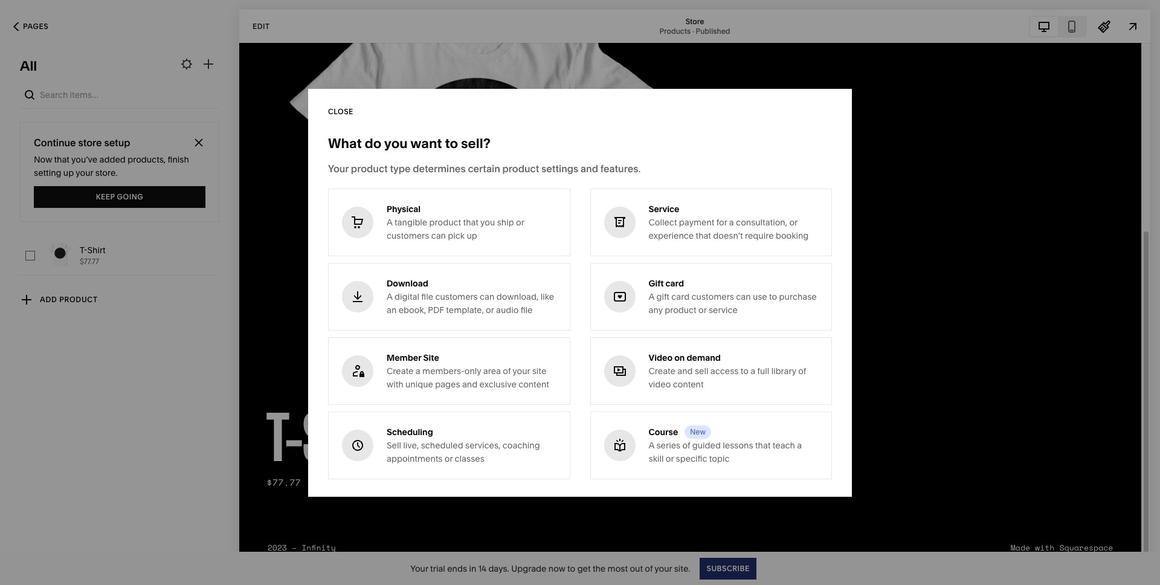 Task type: describe. For each thing, give the bounding box(es) containing it.
collect
[[649, 217, 677, 228]]

0 vertical spatial you
[[384, 135, 408, 151]]

do
[[365, 135, 382, 151]]

edit
[[253, 21, 270, 31]]

of inside member site create a members-only area of your site with unique pages and exclusive content
[[503, 365, 511, 376]]

14
[[479, 563, 487, 574]]

settings
[[542, 162, 579, 174]]

site.
[[675, 563, 691, 574]]

get
[[578, 563, 591, 574]]

keep going button
[[34, 186, 206, 208]]

or inside service collect payment for a consultation, or experience that doesn't require booking
[[790, 217, 798, 228]]

want
[[411, 135, 442, 151]]

for
[[717, 217, 728, 228]]

type
[[390, 162, 411, 174]]

a inside physical a tangible product that you ship or customers can pick up
[[387, 217, 393, 228]]

like
[[541, 291, 554, 302]]

upgrade
[[512, 563, 547, 574]]

members-
[[423, 365, 465, 376]]

product inside physical a tangible product that you ship or customers can pick up
[[430, 217, 461, 228]]

the
[[593, 563, 606, 574]]

can inside gift card a gift card customers can use to purchase any product or service
[[736, 291, 751, 302]]

store products · published
[[660, 17, 731, 35]]

·
[[693, 26, 695, 35]]

a series of guided lessons that teach a skill or specific topic
[[649, 440, 802, 464]]

now
[[34, 154, 52, 165]]

sell?
[[461, 135, 491, 151]]

download
[[387, 278, 428, 289]]

booking
[[776, 230, 809, 241]]

or inside gift card a gift card customers can use to purchase any product or service
[[699, 304, 707, 315]]

appointments
[[387, 453, 443, 464]]

physical a tangible product that you ship or customers can pick up
[[387, 203, 524, 241]]

or inside download a digital file customers can download, like an ebook, pdf template, or audio file
[[486, 304, 494, 315]]

that inside a series of guided lessons that teach a skill or specific topic
[[756, 440, 771, 451]]

a inside gift card a gift card customers can use to purchase any product or service
[[649, 291, 655, 302]]

site
[[424, 352, 439, 363]]

t-
[[80, 245, 87, 256]]

ends
[[447, 563, 467, 574]]

now
[[549, 563, 566, 574]]

you inside physical a tangible product that you ship or customers can pick up
[[481, 217, 495, 228]]

skill
[[649, 453, 664, 464]]

product down do
[[351, 162, 388, 174]]

customers inside gift card a gift card customers can use to purchase any product or service
[[692, 291, 734, 302]]

scheduling sell live, scheduled services, coaching appointments or classes
[[387, 427, 540, 464]]

keep
[[96, 192, 115, 201]]

store.
[[95, 167, 118, 178]]

0 vertical spatial file
[[422, 291, 434, 302]]

live,
[[403, 440, 419, 451]]

features.
[[601, 162, 641, 174]]

and inside the video on demand create and sell access to a full library of video content
[[678, 365, 693, 376]]

demand
[[687, 352, 721, 363]]

up inside now that you've added products, finish setting up your store.
[[63, 167, 74, 178]]

what do you want to sell?
[[328, 135, 491, 151]]

audio
[[496, 304, 519, 315]]

pages
[[435, 379, 460, 390]]

service
[[709, 304, 738, 315]]

area
[[484, 365, 501, 376]]

2 horizontal spatial your
[[655, 563, 673, 574]]

pages
[[23, 22, 48, 31]]

video on demand create and sell access to a full library of video content
[[649, 352, 807, 390]]

you've
[[71, 154, 97, 165]]

added
[[99, 154, 126, 165]]

digital
[[395, 291, 420, 302]]

of inside the video on demand create and sell access to a full library of video content
[[799, 365, 807, 376]]

to inside gift card a gift card customers can use to purchase any product or service
[[770, 291, 778, 302]]

close button
[[328, 101, 354, 123]]

service
[[649, 203, 680, 214]]

tangible
[[395, 217, 428, 228]]

course
[[649, 427, 678, 437]]

payment
[[679, 217, 715, 228]]

published
[[696, 26, 731, 35]]

0 vertical spatial card
[[666, 278, 684, 289]]

library
[[772, 365, 797, 376]]

require
[[745, 230, 774, 241]]

customers inside physical a tangible product that you ship or customers can pick up
[[387, 230, 429, 241]]

setup
[[104, 137, 130, 149]]

only
[[465, 365, 481, 376]]

member site create a members-only area of your site with unique pages and exclusive content
[[387, 352, 550, 390]]

a inside member site create a members-only area of your site with unique pages and exclusive content
[[416, 365, 421, 376]]

guided
[[693, 440, 721, 451]]

ship
[[497, 217, 514, 228]]

customers inside download a digital file customers can download, like an ebook, pdf template, or audio file
[[436, 291, 478, 302]]

or inside scheduling sell live, scheduled services, coaching appointments or classes
[[445, 453, 453, 464]]

download,
[[497, 291, 539, 302]]

create inside the video on demand create and sell access to a full library of video content
[[649, 365, 676, 376]]

1 vertical spatial card
[[672, 291, 690, 302]]

products,
[[128, 154, 166, 165]]

on
[[675, 352, 685, 363]]

shirt
[[87, 245, 106, 256]]

consultation,
[[736, 217, 788, 228]]

your for of
[[513, 365, 530, 376]]

your for your trial ends in 14 days. upgrade now to get the most out of your site.
[[411, 563, 428, 574]]

to left sell?
[[445, 135, 458, 151]]

finish
[[168, 154, 189, 165]]

content inside the video on demand create and sell access to a full library of video content
[[673, 379, 704, 390]]

access
[[711, 365, 739, 376]]

your for up
[[76, 167, 93, 178]]

to inside the video on demand create and sell access to a full library of video content
[[741, 365, 749, 376]]

or inside a series of guided lessons that teach a skill or specific topic
[[666, 453, 674, 464]]

product right certain
[[503, 162, 539, 174]]

a inside service collect payment for a consultation, or experience that doesn't require booking
[[730, 217, 734, 228]]

your trial ends in 14 days. upgrade now to get the most out of your site.
[[411, 563, 691, 574]]

sell
[[387, 440, 401, 451]]



Task type: locate. For each thing, give the bounding box(es) containing it.
pick
[[448, 230, 465, 241]]

file up pdf
[[422, 291, 434, 302]]

create down member
[[387, 365, 414, 376]]

full
[[758, 365, 770, 376]]

2 content from the left
[[673, 379, 704, 390]]

close
[[328, 107, 354, 116]]

your left site
[[513, 365, 530, 376]]

or up booking
[[790, 217, 798, 228]]

a inside download a digital file customers can download, like an ebook, pdf template, or audio file
[[387, 291, 393, 302]]

a inside the video on demand create and sell access to a full library of video content
[[751, 365, 756, 376]]

out
[[630, 563, 643, 574]]

experience
[[649, 230, 694, 241]]

customers
[[387, 230, 429, 241], [436, 291, 478, 302], [692, 291, 734, 302]]

customers up service
[[692, 291, 734, 302]]

your product type determines certain product settings and features.
[[328, 162, 641, 174]]

file down download,
[[521, 304, 533, 315]]

your down you've
[[76, 167, 93, 178]]

and
[[581, 162, 599, 174], [678, 365, 693, 376], [462, 379, 478, 390]]

0 vertical spatial and
[[581, 162, 599, 174]]

that down 'continue'
[[54, 154, 69, 165]]

most
[[608, 563, 628, 574]]

0 horizontal spatial up
[[63, 167, 74, 178]]

product up pick
[[430, 217, 461, 228]]

tab list
[[1031, 17, 1086, 36]]

can up template,
[[480, 291, 495, 302]]

an
[[387, 304, 397, 315]]

2 horizontal spatial and
[[678, 365, 693, 376]]

site
[[532, 365, 547, 376]]

and down only
[[462, 379, 478, 390]]

continue store setup
[[34, 137, 130, 149]]

2 vertical spatial and
[[462, 379, 478, 390]]

file
[[422, 291, 434, 302], [521, 304, 533, 315]]

1 horizontal spatial content
[[673, 379, 704, 390]]

to left get
[[568, 563, 576, 574]]

that inside physical a tangible product that you ship or customers can pick up
[[463, 217, 479, 228]]

card
[[666, 278, 684, 289], [672, 291, 690, 302]]

now that you've added products, finish setting up your store.
[[34, 154, 189, 178]]

can inside physical a tangible product that you ship or customers can pick up
[[431, 230, 446, 241]]

0 horizontal spatial and
[[462, 379, 478, 390]]

determines
[[413, 162, 466, 174]]

your for your product type determines certain product settings and features.
[[328, 162, 349, 174]]

card up gift
[[666, 278, 684, 289]]

1 content from the left
[[519, 379, 550, 390]]

that up pick
[[463, 217, 479, 228]]

gift
[[657, 291, 670, 302]]

0 vertical spatial your
[[76, 167, 93, 178]]

or left audio
[[486, 304, 494, 315]]

1 vertical spatial file
[[521, 304, 533, 315]]

your down what
[[328, 162, 349, 174]]

of inside a series of guided lessons that teach a skill or specific topic
[[683, 440, 691, 451]]

classes
[[455, 453, 485, 464]]

a right the 'for'
[[730, 217, 734, 228]]

up down you've
[[63, 167, 74, 178]]

new
[[691, 427, 706, 436]]

lessons
[[723, 440, 754, 451]]

can left use
[[736, 291, 751, 302]]

download a digital file customers can download, like an ebook, pdf template, or audio file
[[387, 278, 554, 315]]

in
[[469, 563, 477, 574]]

or inside physical a tangible product that you ship or customers can pick up
[[516, 217, 524, 228]]

add product button
[[13, 289, 107, 311]]

product down gift
[[665, 304, 697, 315]]

add product
[[40, 295, 98, 304]]

customers up template,
[[436, 291, 478, 302]]

1 horizontal spatial and
[[581, 162, 599, 174]]

scheduling
[[387, 427, 433, 437]]

0 horizontal spatial can
[[431, 230, 446, 241]]

a up an
[[387, 291, 393, 302]]

of up 'specific'
[[683, 440, 691, 451]]

exclusive
[[480, 379, 517, 390]]

$77.77
[[80, 257, 99, 266]]

product inside gift card a gift card customers can use to purchase any product or service
[[665, 304, 697, 315]]

or left service
[[699, 304, 707, 315]]

your
[[328, 162, 349, 174], [411, 563, 428, 574]]

days.
[[489, 563, 510, 574]]

up right pick
[[467, 230, 477, 241]]

1 horizontal spatial can
[[480, 291, 495, 302]]

t-shirt $77.77
[[80, 245, 106, 266]]

up inside physical a tangible product that you ship or customers can pick up
[[467, 230, 477, 241]]

that left the teach
[[756, 440, 771, 451]]

1 vertical spatial your
[[513, 365, 530, 376]]

pdf
[[428, 304, 444, 315]]

1 horizontal spatial up
[[467, 230, 477, 241]]

add
[[40, 295, 57, 304]]

1 horizontal spatial create
[[649, 365, 676, 376]]

or
[[516, 217, 524, 228], [790, 217, 798, 228], [486, 304, 494, 315], [699, 304, 707, 315], [445, 453, 453, 464], [666, 453, 674, 464]]

to
[[445, 135, 458, 151], [770, 291, 778, 302], [741, 365, 749, 376], [568, 563, 576, 574]]

a left full on the right
[[751, 365, 756, 376]]

0 horizontal spatial your
[[76, 167, 93, 178]]

to left full on the right
[[741, 365, 749, 376]]

a inside a series of guided lessons that teach a skill or specific topic
[[798, 440, 802, 451]]

a left gift
[[649, 291, 655, 302]]

sell
[[695, 365, 709, 376]]

of right library
[[799, 365, 807, 376]]

content inside member site create a members-only area of your site with unique pages and exclusive content
[[519, 379, 550, 390]]

what
[[328, 135, 362, 151]]

and down on
[[678, 365, 693, 376]]

1 horizontal spatial you
[[481, 217, 495, 228]]

that inside service collect payment for a consultation, or experience that doesn't require booking
[[696, 230, 712, 241]]

a right the teach
[[798, 440, 802, 451]]

content down site
[[519, 379, 550, 390]]

2 vertical spatial your
[[655, 563, 673, 574]]

1 horizontal spatial your
[[411, 563, 428, 574]]

t-shirt row group
[[0, 235, 239, 316]]

trial
[[431, 563, 445, 574]]

video
[[649, 379, 671, 390]]

or down series
[[666, 453, 674, 464]]

video
[[649, 352, 673, 363]]

member
[[387, 352, 422, 363]]

or down scheduled on the left of page
[[445, 453, 453, 464]]

a inside a series of guided lessons that teach a skill or specific topic
[[649, 440, 655, 451]]

products
[[660, 26, 691, 35]]

0 horizontal spatial your
[[328, 162, 349, 174]]

can
[[431, 230, 446, 241], [480, 291, 495, 302], [736, 291, 751, 302]]

card right gift
[[672, 291, 690, 302]]

can left pick
[[431, 230, 446, 241]]

you left ship
[[481, 217, 495, 228]]

a up unique
[[416, 365, 421, 376]]

1 create from the left
[[387, 365, 414, 376]]

0 horizontal spatial customers
[[387, 230, 429, 241]]

create inside member site create a members-only area of your site with unique pages and exclusive content
[[387, 365, 414, 376]]

all
[[20, 58, 37, 74]]

gift
[[649, 278, 664, 289]]

any
[[649, 304, 663, 315]]

0 horizontal spatial content
[[519, 379, 550, 390]]

1 vertical spatial and
[[678, 365, 693, 376]]

going
[[117, 192, 143, 201]]

0 horizontal spatial file
[[422, 291, 434, 302]]

your left the site.
[[655, 563, 673, 574]]

1 vertical spatial your
[[411, 563, 428, 574]]

1 vertical spatial up
[[467, 230, 477, 241]]

customers down tangible
[[387, 230, 429, 241]]

ebook,
[[399, 304, 426, 315]]

edit button
[[245, 15, 278, 37]]

content down the sell
[[673, 379, 704, 390]]

your left trial
[[411, 563, 428, 574]]

coaching
[[503, 440, 540, 451]]

to right use
[[770, 291, 778, 302]]

0 horizontal spatial you
[[384, 135, 408, 151]]

certain
[[468, 162, 500, 174]]

and inside member site create a members-only area of your site with unique pages and exclusive content
[[462, 379, 478, 390]]

that down 'payment'
[[696, 230, 712, 241]]

a down physical
[[387, 217, 393, 228]]

of right the area
[[503, 365, 511, 376]]

that inside now that you've added products, finish setting up your store.
[[54, 154, 69, 165]]

topic
[[710, 453, 730, 464]]

product
[[351, 162, 388, 174], [503, 162, 539, 174], [430, 217, 461, 228], [665, 304, 697, 315]]

teach
[[773, 440, 796, 451]]

1 horizontal spatial file
[[521, 304, 533, 315]]

2 create from the left
[[649, 365, 676, 376]]

product
[[59, 295, 98, 304]]

0 horizontal spatial create
[[387, 365, 414, 376]]

up
[[63, 167, 74, 178], [467, 230, 477, 241]]

your inside member site create a members-only area of your site with unique pages and exclusive content
[[513, 365, 530, 376]]

purchase
[[780, 291, 817, 302]]

your inside now that you've added products, finish setting up your store.
[[76, 167, 93, 178]]

physical
[[387, 203, 421, 214]]

can inside download a digital file customers can download, like an ebook, pdf template, or audio file
[[480, 291, 495, 302]]

2 horizontal spatial customers
[[692, 291, 734, 302]]

1 horizontal spatial customers
[[436, 291, 478, 302]]

a
[[387, 217, 393, 228], [387, 291, 393, 302], [649, 291, 655, 302], [649, 440, 655, 451]]

1 horizontal spatial your
[[513, 365, 530, 376]]

1 vertical spatial you
[[481, 217, 495, 228]]

0 vertical spatial up
[[63, 167, 74, 178]]

store
[[78, 137, 102, 149]]

template,
[[446, 304, 484, 315]]

store
[[686, 17, 705, 26]]

or right ship
[[516, 217, 524, 228]]

a up skill at right
[[649, 440, 655, 451]]

Search items… text field
[[40, 82, 216, 108]]

create down video
[[649, 365, 676, 376]]

of right out
[[645, 563, 653, 574]]

setting
[[34, 167, 61, 178]]

a
[[730, 217, 734, 228], [416, 365, 421, 376], [751, 365, 756, 376], [798, 440, 802, 451]]

you right do
[[384, 135, 408, 151]]

2 horizontal spatial can
[[736, 291, 751, 302]]

and right settings
[[581, 162, 599, 174]]

0 vertical spatial your
[[328, 162, 349, 174]]



Task type: vqa. For each thing, say whether or not it's contained in the screenshot.


